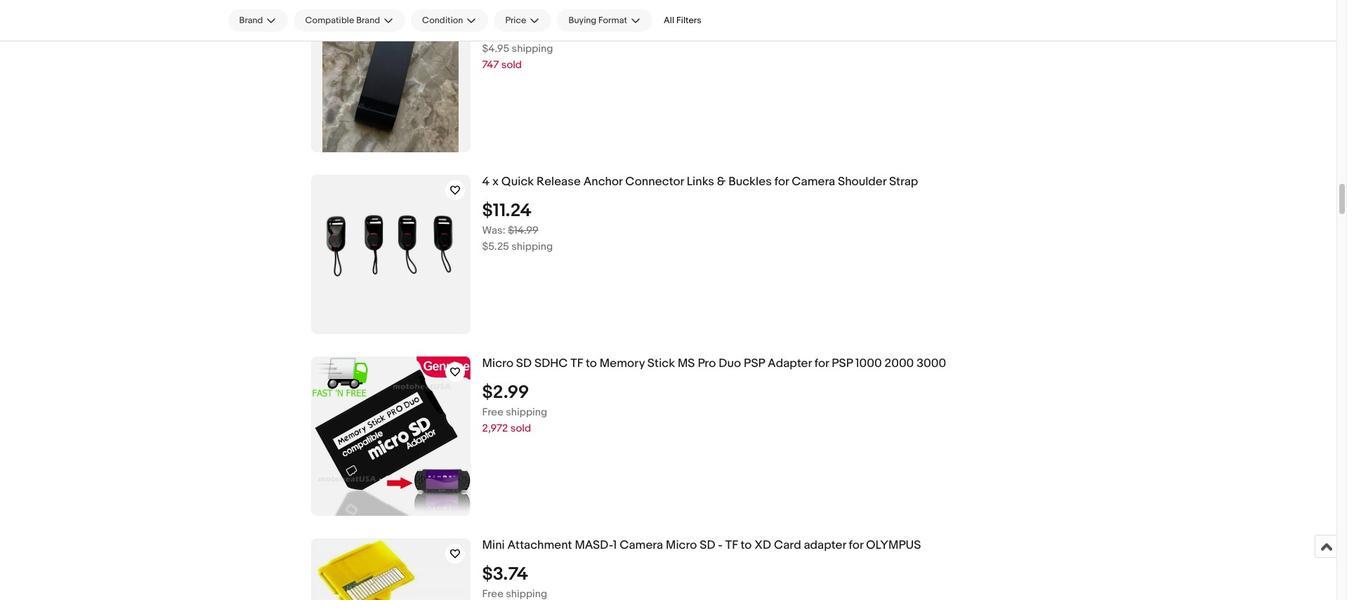 Task type: describe. For each thing, give the bounding box(es) containing it.
shoulder
[[838, 175, 887, 189]]

all
[[664, 15, 675, 26]]

ms
[[678, 357, 695, 371]]

card
[[774, 539, 801, 553]]

sold for $2.99
[[511, 422, 531, 435]]

$9.95
[[482, 18, 527, 40]]

pro
[[698, 357, 716, 371]]

$3.74
[[482, 564, 528, 586]]

buying format button
[[558, 9, 653, 32]]

2 brand from the left
[[356, 15, 380, 26]]

attachment
[[508, 539, 572, 553]]

1 brand from the left
[[239, 15, 263, 26]]

2,972
[[482, 422, 508, 435]]

was:
[[482, 224, 506, 237]]

brand button
[[228, 9, 288, 32]]

anchor
[[584, 175, 623, 189]]

strap
[[889, 175, 919, 189]]

sold for $9.95
[[501, 58, 522, 72]]

all filters
[[664, 15, 702, 26]]

$9.95 $4.95 shipping 747 sold
[[482, 18, 553, 72]]

buying format
[[569, 15, 627, 26]]

to inside micro sd sdhc tf to memory stick ms pro duo psp adapter for psp 1000 2000 3000 link
[[586, 357, 597, 371]]

$5.25
[[482, 240, 509, 254]]

0 vertical spatial for
[[775, 175, 789, 189]]

sdhc
[[535, 357, 568, 371]]

$4.95
[[482, 42, 510, 55]]

1 horizontal spatial tf
[[726, 539, 738, 553]]

4 x quick release anchor connector links & buckles for camera shoulder strap image
[[311, 175, 470, 334]]

buckles
[[729, 175, 772, 189]]

4
[[482, 175, 490, 189]]

to inside mini attachment masd-1 camera micro sd - tf to xd card adapter for olympus link
[[741, 539, 752, 553]]

$11.24 was: $14.99 $5.25 shipping
[[482, 200, 553, 254]]

masd-
[[575, 539, 613, 553]]

filters
[[677, 15, 702, 26]]

micro sd sdhc tf to memory stick ms pro duo psp adapter for psp 1000 2000 3000 image
[[311, 357, 470, 516]]

mini attachment masd-1 camera micro sd - tf to xd card adapter for olympus image
[[311, 539, 470, 601]]

shipping inside the $11.24 was: $14.99 $5.25 shipping
[[512, 240, 553, 254]]

olympus
[[866, 539, 922, 553]]

release
[[537, 175, 581, 189]]

adapter
[[804, 539, 846, 553]]

$2.99 free shipping 2,972 sold
[[482, 382, 547, 435]]

price button
[[494, 9, 552, 32]]

memory
[[600, 357, 645, 371]]

1 vertical spatial sd
[[700, 539, 716, 553]]

micro sd sdhc tf to memory stick ms pro duo psp adapter for psp 1000 2000 3000
[[482, 357, 947, 371]]

camera inside mini attachment masd-1 camera micro sd - tf to xd card adapter for olympus link
[[620, 539, 663, 553]]

mini attachment masd-1 camera micro sd - tf to xd card adapter for olympus link
[[482, 539, 1181, 554]]

stick
[[648, 357, 675, 371]]

$14.99
[[508, 224, 539, 237]]



Task type: locate. For each thing, give the bounding box(es) containing it.
xd
[[755, 539, 772, 553]]

&
[[717, 175, 726, 189]]

mini
[[482, 539, 505, 553]]

0 vertical spatial sold
[[501, 58, 522, 72]]

to left xd
[[741, 539, 752, 553]]

1000
[[856, 357, 882, 371]]

connector
[[625, 175, 684, 189]]

for right the adapter
[[849, 539, 864, 553]]

1 horizontal spatial sd
[[700, 539, 716, 553]]

sold right the 747
[[501, 58, 522, 72]]

shipping down $2.99
[[506, 406, 547, 419]]

links
[[687, 175, 715, 189]]

shipping for $2.99
[[506, 406, 547, 419]]

0 vertical spatial shipping
[[512, 42, 553, 55]]

$11.24
[[482, 200, 532, 222]]

micro left the -
[[666, 539, 697, 553]]

for right buckles
[[775, 175, 789, 189]]

condition button
[[411, 9, 489, 32]]

buying
[[569, 15, 597, 26]]

shipping for $9.95
[[512, 42, 553, 55]]

3000
[[917, 357, 947, 371]]

compatible brand
[[305, 15, 380, 26]]

0 horizontal spatial for
[[775, 175, 789, 189]]

1 vertical spatial micro
[[666, 539, 697, 553]]

1 horizontal spatial for
[[815, 357, 829, 371]]

1 psp from the left
[[744, 357, 765, 371]]

shipping
[[512, 42, 553, 55], [512, 240, 553, 254], [506, 406, 547, 419]]

1
[[613, 539, 617, 553]]

shipping inside $2.99 free shipping 2,972 sold
[[506, 406, 547, 419]]

0 horizontal spatial to
[[586, 357, 597, 371]]

$2.99
[[482, 382, 529, 404]]

4 x quick release anchor connector links & buckles for camera shoulder strap link
[[482, 175, 1181, 190]]

0 horizontal spatial psp
[[744, 357, 765, 371]]

1 horizontal spatial micro
[[666, 539, 697, 553]]

sold right 2,972
[[511, 422, 531, 435]]

2 vertical spatial shipping
[[506, 406, 547, 419]]

tf right sdhc
[[571, 357, 583, 371]]

compatible
[[305, 15, 354, 26]]

camera left shoulder at the top
[[792, 175, 836, 189]]

brand
[[239, 15, 263, 26], [356, 15, 380, 26]]

sold inside "$9.95 $4.95 shipping 747 sold"
[[501, 58, 522, 72]]

psp
[[744, 357, 765, 371], [832, 357, 853, 371]]

camera right 1
[[620, 539, 663, 553]]

shipping down price dropdown button at the left top of the page
[[512, 42, 553, 55]]

psp right duo
[[744, 357, 765, 371]]

condition
[[422, 15, 463, 26]]

1 horizontal spatial to
[[741, 539, 752, 553]]

format
[[599, 15, 627, 26]]

camera inside '4 x quick release anchor connector links & buckles for camera shoulder strap' link
[[792, 175, 836, 189]]

1 horizontal spatial brand
[[356, 15, 380, 26]]

1 horizontal spatial psp
[[832, 357, 853, 371]]

micro sd sdhc tf to memory stick ms pro duo psp adapter for psp 1000 2000 3000 link
[[482, 357, 1181, 372]]

mini attachment masd-1 camera micro sd - tf to xd card adapter for olympus
[[482, 539, 922, 553]]

-
[[718, 539, 723, 553]]

2000
[[885, 357, 914, 371]]

1 horizontal spatial camera
[[792, 175, 836, 189]]

tf right the -
[[726, 539, 738, 553]]

psp left 1000
[[832, 357, 853, 371]]

sold inside $2.99 free shipping 2,972 sold
[[511, 422, 531, 435]]

sd left sdhc
[[516, 357, 532, 371]]

to
[[586, 357, 597, 371], [741, 539, 752, 553]]

2 vertical spatial for
[[849, 539, 864, 553]]

price
[[505, 15, 527, 26]]

1 vertical spatial sold
[[511, 422, 531, 435]]

0 vertical spatial to
[[586, 357, 597, 371]]

duo
[[719, 357, 741, 371]]

quick
[[502, 175, 534, 189]]

0 horizontal spatial camera
[[620, 539, 663, 553]]

tf
[[571, 357, 583, 371], [726, 539, 738, 553]]

genuine gopro hero 8 black replacement side door ajiod-001 hero8 camera image
[[323, 0, 459, 152]]

camera
[[792, 175, 836, 189], [620, 539, 663, 553]]

0 horizontal spatial sd
[[516, 357, 532, 371]]

for
[[775, 175, 789, 189], [815, 357, 829, 371], [849, 539, 864, 553]]

1 vertical spatial to
[[741, 539, 752, 553]]

micro up $2.99
[[482, 357, 514, 371]]

x
[[492, 175, 499, 189]]

0 horizontal spatial tf
[[571, 357, 583, 371]]

adapter
[[768, 357, 812, 371]]

0 vertical spatial camera
[[792, 175, 836, 189]]

for right adapter
[[815, 357, 829, 371]]

0 vertical spatial tf
[[571, 357, 583, 371]]

micro
[[482, 357, 514, 371], [666, 539, 697, 553]]

0 vertical spatial sd
[[516, 357, 532, 371]]

0 horizontal spatial brand
[[239, 15, 263, 26]]

2 psp from the left
[[832, 357, 853, 371]]

sd
[[516, 357, 532, 371], [700, 539, 716, 553]]

0 horizontal spatial micro
[[482, 357, 514, 371]]

shipping inside "$9.95 $4.95 shipping 747 sold"
[[512, 42, 553, 55]]

to left memory in the bottom left of the page
[[586, 357, 597, 371]]

compatible brand button
[[294, 9, 405, 32]]

shipping down $14.99
[[512, 240, 553, 254]]

1 vertical spatial shipping
[[512, 240, 553, 254]]

747
[[482, 58, 499, 72]]

1 vertical spatial for
[[815, 357, 829, 371]]

1 vertical spatial camera
[[620, 539, 663, 553]]

0 vertical spatial micro
[[482, 357, 514, 371]]

sold
[[501, 58, 522, 72], [511, 422, 531, 435]]

free
[[482, 406, 504, 419]]

sd left the -
[[700, 539, 716, 553]]

2 horizontal spatial for
[[849, 539, 864, 553]]

all filters button
[[658, 9, 707, 32]]

4 x quick release anchor connector links & buckles for camera shoulder strap
[[482, 175, 919, 189]]

1 vertical spatial tf
[[726, 539, 738, 553]]



Task type: vqa. For each thing, say whether or not it's contained in the screenshot.
leftmost eligible
no



